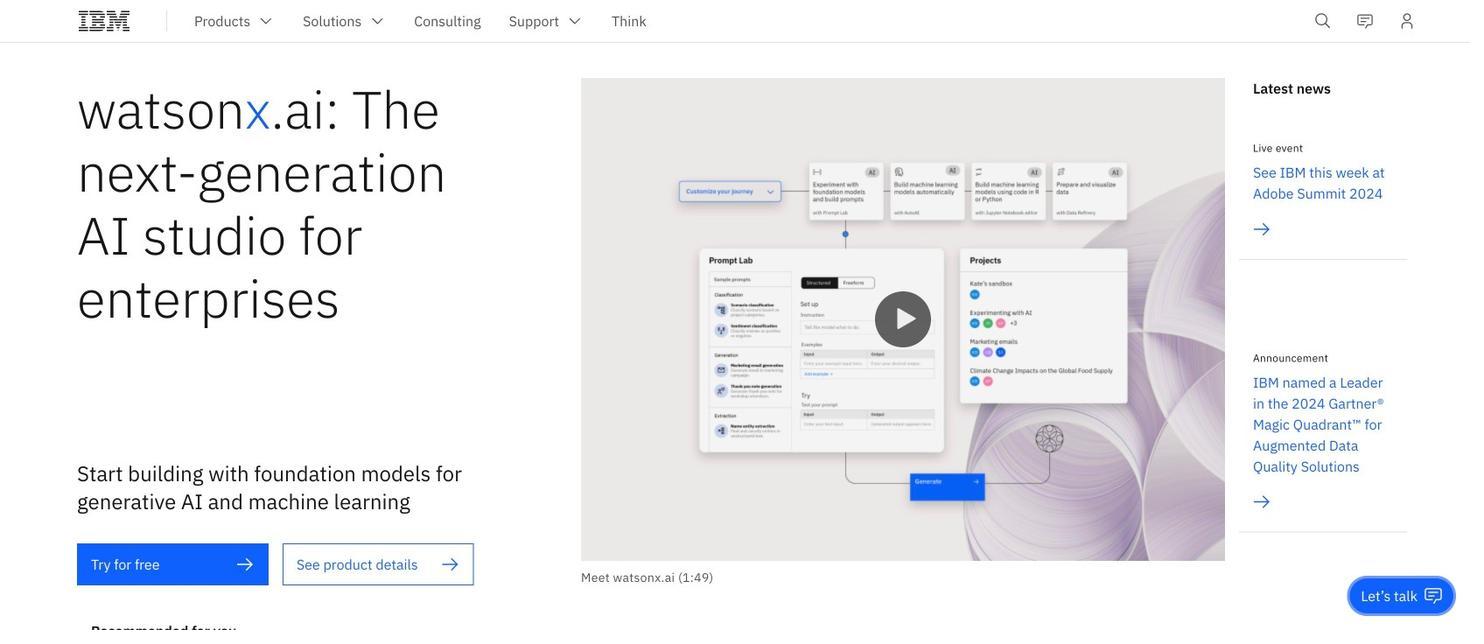 Task type: locate. For each thing, give the bounding box(es) containing it.
let's talk element
[[1361, 586, 1418, 606]]



